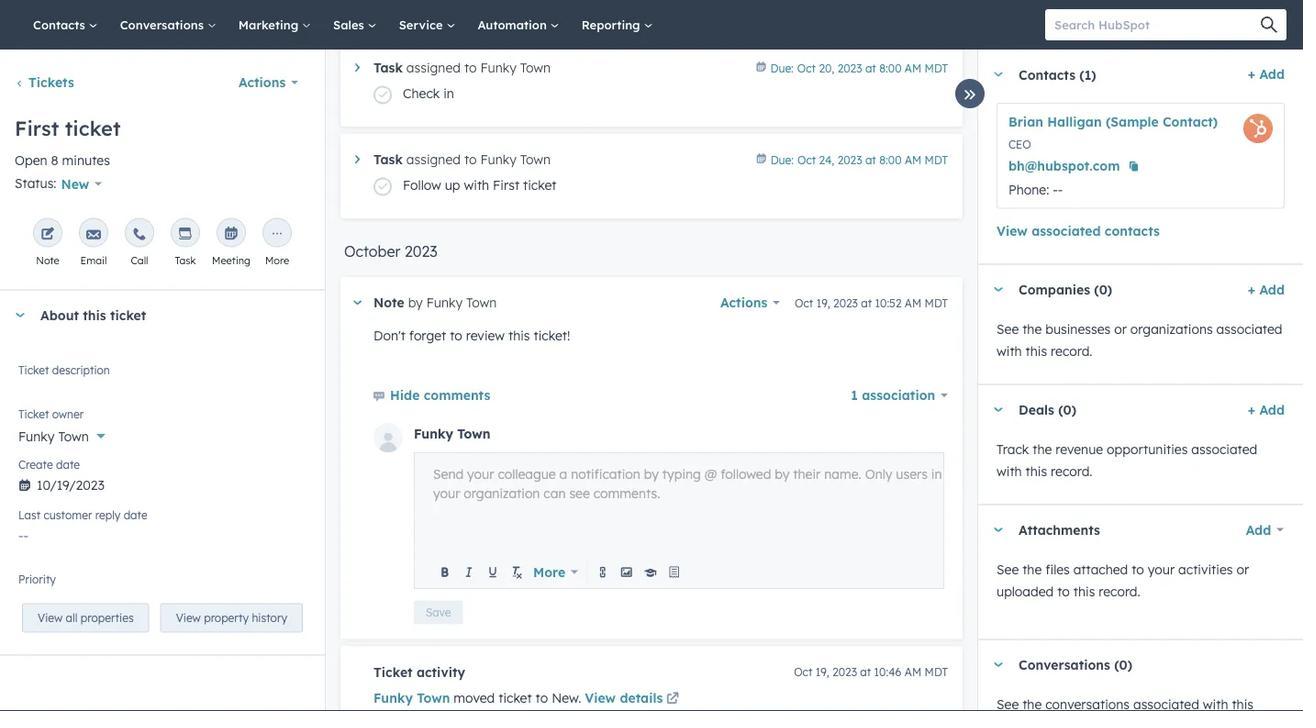 Task type: locate. For each thing, give the bounding box(es) containing it.
.
[[579, 690, 582, 706]]

1 horizontal spatial note
[[374, 295, 405, 311]]

-
[[1054, 181, 1059, 197], [1059, 181, 1064, 197]]

town down owner
[[58, 428, 89, 444]]

1 vertical spatial actions button
[[721, 291, 781, 316]]

1 + add button from the top
[[1249, 63, 1286, 85]]

add for contacts (1)
[[1260, 66, 1286, 82]]

1 horizontal spatial or
[[1237, 562, 1250, 578]]

0 horizontal spatial conversations
[[120, 17, 207, 32]]

assigned up follow
[[407, 152, 461, 168]]

associated inside track the revenue opportunities associated with this record.
[[1192, 441, 1258, 457]]

oct left "20,"
[[798, 62, 816, 75]]

contact)
[[1163, 114, 1219, 130]]

2 - from the left
[[1059, 181, 1064, 197]]

priority
[[18, 573, 56, 587]]

caret image inside the contacts (1) dropdown button
[[994, 72, 1005, 77]]

activity
[[417, 665, 466, 681]]

1 horizontal spatial (0)
[[1095, 282, 1113, 298]]

0 vertical spatial conversations
[[120, 17, 207, 32]]

funky down 'automation'
[[481, 60, 517, 76]]

town inside popup button
[[58, 428, 89, 444]]

2 + add from the top
[[1249, 281, 1286, 298]]

2 vertical spatial + add
[[1249, 402, 1286, 418]]

0 horizontal spatial (0)
[[1059, 402, 1077, 418]]

ticket!
[[534, 328, 571, 344]]

(0) up businesses
[[1095, 282, 1113, 298]]

at left the 10:46
[[861, 666, 872, 680]]

note for note
[[36, 254, 59, 267]]

1 vertical spatial actions
[[721, 295, 768, 311]]

funky town down comments
[[414, 427, 491, 443]]

last customer reply date
[[18, 509, 148, 522]]

2 + from the top
[[1249, 281, 1256, 298]]

contacts
[[1105, 223, 1160, 239]]

see up uploaded
[[997, 562, 1019, 578]]

0 vertical spatial the
[[1023, 321, 1042, 337]]

task assigned to funky town up up
[[374, 152, 551, 168]]

or right activities at the bottom right of page
[[1237, 562, 1250, 578]]

companies (0)
[[1019, 282, 1113, 298]]

town up review at the top of the page
[[467, 295, 497, 311]]

2 vertical spatial task
[[175, 254, 196, 267]]

funky right by
[[427, 295, 463, 311]]

to left .
[[536, 690, 548, 706]]

with up deals
[[997, 343, 1023, 359]]

funky town down ticket owner
[[18, 428, 89, 444]]

0 vertical spatial +
[[1249, 66, 1256, 82]]

caret image for attachments
[[994, 528, 1005, 533]]

1 vertical spatial ticket
[[18, 408, 49, 421]]

associated right organizations
[[1217, 321, 1283, 337]]

the inside see the files attached to your activities or uploaded to this record.
[[1023, 562, 1042, 578]]

2 vertical spatial +
[[1249, 402, 1256, 418]]

this inside button
[[509, 328, 530, 344]]

with inside track the revenue opportunities associated with this record.
[[997, 463, 1023, 479]]

see inside the 'see the businesses or organizations associated with this record.'
[[997, 321, 1019, 337]]

your
[[1149, 562, 1176, 578]]

0 vertical spatial + add
[[1249, 66, 1286, 82]]

actions
[[239, 74, 286, 90], [721, 295, 768, 311]]

view left property
[[176, 611, 201, 625]]

first ticket
[[15, 116, 121, 141]]

0 horizontal spatial new
[[61, 176, 89, 192]]

4 mdt from the top
[[925, 666, 949, 680]]

note for note by funky town
[[374, 295, 405, 311]]

funky town button
[[374, 688, 450, 710]]

or down companies (0) dropdown button
[[1115, 321, 1128, 337]]

19, left 10:52
[[817, 297, 831, 310]]

ceo
[[1009, 138, 1032, 152]]

town
[[521, 60, 551, 76], [521, 152, 551, 168], [467, 295, 497, 311], [457, 427, 491, 443], [58, 428, 89, 444], [417, 690, 450, 706]]

(0) down see the files attached to your activities or uploaded to this record.
[[1115, 657, 1133, 673]]

funky inside button
[[374, 690, 413, 706]]

1 vertical spatial record.
[[1051, 463, 1093, 479]]

save button
[[414, 601, 463, 625]]

0 vertical spatial first
[[15, 116, 59, 141]]

open
[[15, 152, 47, 168]]

oct 19, 2023 at 10:52 am mdt
[[795, 297, 949, 310]]

1 assigned from the top
[[407, 60, 461, 76]]

caret image inside attachments dropdown button
[[994, 528, 1005, 533]]

add for deals (0)
[[1260, 402, 1286, 418]]

associated inside the 'see the businesses or organizations associated with this record.'
[[1217, 321, 1283, 337]]

1 vertical spatial contacts
[[1019, 66, 1076, 82]]

0 vertical spatial + add button
[[1249, 63, 1286, 85]]

2 horizontal spatial (0)
[[1115, 657, 1133, 673]]

(0) right deals
[[1059, 402, 1077, 418]]

am right "20,"
[[905, 62, 922, 75]]

view inside ticket activity element
[[585, 690, 616, 706]]

conversations for conversations
[[120, 17, 207, 32]]

associated down phone: --
[[1032, 223, 1101, 239]]

1 vertical spatial with
[[997, 343, 1023, 359]]

minutes
[[62, 152, 110, 168]]

status:
[[15, 176, 57, 192]]

1 vertical spatial +
[[1249, 281, 1256, 298]]

2 vertical spatial with
[[997, 463, 1023, 479]]

conversations
[[120, 17, 207, 32], [1019, 657, 1111, 673]]

attachments button
[[979, 505, 1227, 555]]

the down companies
[[1023, 321, 1042, 337]]

due: oct 20, 2023 at 8:00 am mdt
[[771, 62, 949, 75]]

the for revenue
[[1033, 441, 1053, 457]]

activities
[[1179, 562, 1234, 578]]

2 assigned from the top
[[407, 152, 461, 168]]

0 horizontal spatial note
[[36, 254, 59, 267]]

more image
[[270, 227, 285, 242]]

0 horizontal spatial actions button
[[227, 64, 310, 101]]

2 vertical spatial (0)
[[1115, 657, 1133, 673]]

contacts left (1)
[[1019, 66, 1076, 82]]

0 horizontal spatial date
[[56, 458, 80, 472]]

caret image for contacts (1)
[[994, 72, 1005, 77]]

0 vertical spatial (0)
[[1095, 282, 1113, 298]]

1 vertical spatial 19,
[[816, 666, 830, 680]]

1 vertical spatial + add
[[1249, 281, 1286, 298]]

with down track on the bottom
[[997, 463, 1023, 479]]

caret image inside companies (0) dropdown button
[[994, 287, 1005, 292]]

menu
[[918, 0, 1282, 7]]

contacts up 'tickets'
[[33, 17, 89, 32]]

caret image inside conversations (0) dropdown button
[[994, 663, 1005, 668]]

see for see the businesses or organizations associated with this record.
[[997, 321, 1019, 337]]

mdt inside ticket activity element
[[925, 666, 949, 680]]

note down note icon
[[36, 254, 59, 267]]

+ add button for see the businesses or organizations associated with this record.
[[1249, 279, 1286, 301]]

+ add
[[1249, 66, 1286, 82], [1249, 281, 1286, 298], [1249, 402, 1286, 418]]

new down minutes at top left
[[61, 176, 89, 192]]

1 + from the top
[[1249, 66, 1256, 82]]

0 vertical spatial note
[[36, 254, 59, 267]]

1 vertical spatial more
[[533, 565, 566, 581]]

1 8:00 from the top
[[880, 62, 902, 75]]

19, inside ticket activity element
[[816, 666, 830, 680]]

up
[[445, 178, 461, 194]]

oct left the 10:46
[[794, 666, 813, 680]]

the right track on the bottom
[[1033, 441, 1053, 457]]

don't forget to review this ticket! button
[[374, 326, 930, 370]]

caret image for about this ticket
[[15, 313, 26, 318]]

by
[[408, 295, 423, 311]]

ticket left 'description'
[[18, 363, 49, 377]]

oct left 24,
[[798, 153, 816, 167]]

see down companies
[[997, 321, 1019, 337]]

task for check in
[[374, 60, 403, 76]]

to right forget
[[450, 328, 463, 344]]

2 8:00 from the top
[[880, 153, 902, 167]]

ticket down 'call' on the top of page
[[110, 307, 146, 323]]

note left by
[[374, 295, 405, 311]]

0 vertical spatial assigned
[[407, 60, 461, 76]]

due: for check in
[[771, 62, 794, 75]]

see for see the files attached to your activities or uploaded to this record.
[[997, 562, 1019, 578]]

0 vertical spatial contacts
[[33, 17, 89, 32]]

record.
[[1051, 343, 1093, 359], [1051, 463, 1093, 479], [1099, 584, 1141, 600]]

1 vertical spatial task assigned to funky town
[[374, 152, 551, 168]]

owner
[[52, 408, 84, 421]]

bh@hubspot.com link
[[1009, 155, 1121, 177]]

0 horizontal spatial contacts
[[33, 17, 89, 32]]

2 see from the top
[[997, 562, 1019, 578]]

forget
[[409, 328, 447, 344]]

3 mdt from the top
[[925, 297, 949, 310]]

record. inside the 'see the businesses or organizations associated with this record.'
[[1051, 343, 1093, 359]]

view for view all properties
[[38, 611, 63, 625]]

1 horizontal spatial contacts
[[1019, 66, 1076, 82]]

3 + from the top
[[1249, 402, 1256, 418]]

1 vertical spatial task
[[374, 152, 403, 168]]

1 horizontal spatial conversations
[[1019, 657, 1111, 673]]

1 vertical spatial note
[[374, 295, 405, 311]]

(0) for deals (0)
[[1059, 402, 1077, 418]]

1 vertical spatial the
[[1033, 441, 1053, 457]]

funky inside popup button
[[18, 428, 55, 444]]

see
[[997, 321, 1019, 337], [997, 562, 1019, 578]]

funky up follow up with first ticket
[[481, 152, 517, 168]]

new left view details
[[552, 690, 579, 706]]

to down service 'link'
[[465, 60, 477, 76]]

hide comments
[[390, 388, 491, 404]]

1 horizontal spatial more
[[533, 565, 566, 581]]

add
[[1260, 66, 1286, 82], [1260, 281, 1286, 298], [1260, 402, 1286, 418], [1247, 522, 1272, 538]]

town inside button
[[417, 690, 450, 706]]

halligan
[[1048, 114, 1102, 130]]

save
[[426, 606, 451, 620]]

caret image
[[355, 64, 360, 72], [354, 301, 362, 306]]

call image
[[132, 227, 147, 242]]

open 8 minutes
[[15, 152, 110, 168]]

4 am from the top
[[905, 666, 922, 680]]

caret image inside deals (0) dropdown button
[[994, 408, 1005, 412]]

0 vertical spatial new
[[61, 176, 89, 192]]

8:00 right 24,
[[880, 153, 902, 167]]

new inside ticket activity element
[[552, 690, 579, 706]]

1 vertical spatial + add button
[[1249, 279, 1286, 301]]

0 vertical spatial 8:00
[[880, 62, 902, 75]]

town down activity
[[417, 690, 450, 706]]

this down the attached
[[1074, 584, 1096, 600]]

record. down businesses
[[1051, 343, 1093, 359]]

view down the phone:
[[997, 223, 1028, 239]]

ticket up funky town button
[[374, 665, 413, 681]]

1 horizontal spatial actions button
[[721, 291, 781, 316]]

ticket
[[65, 116, 121, 141], [523, 178, 557, 194], [110, 307, 146, 323], [499, 690, 532, 706]]

1 horizontal spatial date
[[124, 509, 148, 522]]

the up uploaded
[[1023, 562, 1042, 578]]

1 see from the top
[[997, 321, 1019, 337]]

1 mdt from the top
[[925, 62, 949, 75]]

(0)
[[1095, 282, 1113, 298], [1059, 402, 1077, 418], [1115, 657, 1133, 673]]

1 vertical spatial (0)
[[1059, 402, 1077, 418]]

0 vertical spatial caret image
[[355, 64, 360, 72]]

0 vertical spatial due:
[[771, 62, 794, 75]]

1 vertical spatial new
[[552, 690, 579, 706]]

caret image for conversations (0)
[[994, 663, 1005, 668]]

first right up
[[493, 178, 520, 194]]

select an option button
[[18, 570, 307, 600]]

at right "20,"
[[866, 62, 877, 75]]

the inside track the revenue opportunities associated with this record.
[[1033, 441, 1053, 457]]

0 horizontal spatial more
[[265, 254, 289, 267]]

at
[[866, 62, 877, 75], [866, 153, 877, 167], [862, 297, 873, 310], [861, 666, 872, 680]]

1 horizontal spatial new
[[552, 690, 579, 706]]

association
[[862, 388, 936, 404]]

2 vertical spatial record.
[[1099, 584, 1141, 600]]

19, left the 10:46
[[816, 666, 830, 680]]

am right 10:52
[[905, 297, 922, 310]]

files
[[1046, 562, 1070, 578]]

task assigned to funky town up in
[[374, 60, 551, 76]]

or
[[1115, 321, 1128, 337], [1237, 562, 1250, 578]]

am
[[905, 62, 922, 75], [905, 153, 922, 167], [905, 297, 922, 310], [905, 666, 922, 680]]

attached
[[1074, 562, 1129, 578]]

tickets
[[28, 74, 74, 90]]

assigned up check in
[[407, 60, 461, 76]]

1 vertical spatial conversations
[[1019, 657, 1111, 673]]

2 vertical spatial associated
[[1192, 441, 1258, 457]]

add inside add popup button
[[1247, 522, 1272, 538]]

contacts inside dropdown button
[[1019, 66, 1076, 82]]

+ add for see the businesses or organizations associated with this record.
[[1249, 281, 1286, 298]]

1 due: from the top
[[771, 62, 794, 75]]

funky town button
[[18, 418, 307, 448]]

companies (0) button
[[979, 265, 1241, 314]]

about this ticket button
[[0, 290, 307, 340]]

caret image inside about this ticket dropdown button
[[15, 313, 26, 318]]

0 vertical spatial see
[[997, 321, 1019, 337]]

1 vertical spatial associated
[[1217, 321, 1283, 337]]

businesses
[[1046, 321, 1111, 337]]

with right up
[[464, 178, 490, 194]]

or inside the 'see the businesses or organizations associated with this record.'
[[1115, 321, 1128, 337]]

link opens in a new window image inside view details link
[[667, 694, 679, 706]]

0 vertical spatial record.
[[1051, 343, 1093, 359]]

conversations inside dropdown button
[[1019, 657, 1111, 673]]

contacts for contacts (1)
[[1019, 66, 1076, 82]]

0 vertical spatial 19,
[[817, 297, 831, 310]]

phone:
[[1009, 181, 1050, 197]]

0 horizontal spatial or
[[1115, 321, 1128, 337]]

0 vertical spatial or
[[1115, 321, 1128, 337]]

view left all
[[38, 611, 63, 625]]

2 am from the top
[[905, 153, 922, 167]]

brian halligan (sample contact)
[[1009, 114, 1219, 130]]

+ add button
[[1249, 63, 1286, 85], [1249, 279, 1286, 301], [1249, 399, 1286, 421]]

1 horizontal spatial first
[[493, 178, 520, 194]]

0 vertical spatial ticket
[[18, 363, 49, 377]]

2 vertical spatial ticket
[[374, 665, 413, 681]]

this down track on the bottom
[[1026, 463, 1048, 479]]

about this ticket
[[40, 307, 146, 323]]

this right about
[[83, 307, 106, 323]]

the inside the 'see the businesses or organizations associated with this record.'
[[1023, 321, 1042, 337]]

to up follow up with first ticket
[[465, 152, 477, 168]]

due: left 24,
[[771, 153, 794, 167]]

caret image for companies (0)
[[994, 287, 1005, 292]]

1 vertical spatial see
[[997, 562, 1019, 578]]

caret image down sales link
[[355, 64, 360, 72]]

check
[[403, 86, 440, 102]]

this inside see the files attached to your activities or uploaded to this record.
[[1074, 584, 1096, 600]]

2023 left the 10:46
[[833, 666, 858, 680]]

associated right opportunities
[[1192, 441, 1258, 457]]

Ticket description text field
[[18, 360, 307, 397]]

0 horizontal spatial first
[[15, 116, 59, 141]]

ticket right up
[[523, 178, 557, 194]]

am right the 10:46
[[905, 666, 922, 680]]

task
[[374, 60, 403, 76], [374, 152, 403, 168], [175, 254, 196, 267]]

search image
[[1262, 17, 1278, 33]]

link opens in a new window image
[[667, 689, 679, 711], [667, 694, 679, 706]]

0 vertical spatial more
[[265, 254, 289, 267]]

first up open
[[15, 116, 59, 141]]

0 vertical spatial associated
[[1032, 223, 1101, 239]]

0 vertical spatial date
[[56, 458, 80, 472]]

ticket
[[18, 363, 49, 377], [18, 408, 49, 421], [374, 665, 413, 681]]

1 vertical spatial assigned
[[407, 152, 461, 168]]

view right .
[[585, 690, 616, 706]]

record. down the attached
[[1099, 584, 1141, 600]]

assigned
[[407, 60, 461, 76], [407, 152, 461, 168]]

ticket left owner
[[18, 408, 49, 421]]

2023 inside ticket activity element
[[833, 666, 858, 680]]

due:
[[771, 62, 794, 75], [771, 153, 794, 167]]

funky town inside ticket activity element
[[374, 690, 450, 706]]

caret image
[[994, 72, 1005, 77], [355, 156, 360, 164], [994, 287, 1005, 292], [15, 313, 26, 318], [994, 408, 1005, 412], [994, 528, 1005, 533], [994, 663, 1005, 668]]

8:00 right "20,"
[[880, 62, 902, 75]]

ticket description
[[18, 363, 110, 377]]

this left ticket! in the left top of the page
[[509, 328, 530, 344]]

1 vertical spatial 8:00
[[880, 153, 902, 167]]

0 vertical spatial task assigned to funky town
[[374, 60, 551, 76]]

2 vertical spatial + add button
[[1249, 399, 1286, 421]]

ticket activity
[[374, 665, 466, 681]]

due: left "20,"
[[771, 62, 794, 75]]

am right 24,
[[905, 153, 922, 167]]

+ for deals (0)
[[1249, 402, 1256, 418]]

caret image down october
[[354, 301, 362, 306]]

funky town down ticket activity
[[374, 690, 450, 706]]

1 vertical spatial or
[[1237, 562, 1250, 578]]

this down businesses
[[1026, 343, 1048, 359]]

see inside see the files attached to your activities or uploaded to this record.
[[997, 562, 1019, 578]]

1 vertical spatial caret image
[[354, 301, 362, 306]]

1 task assigned to funky town from the top
[[374, 60, 551, 76]]

record. down 'revenue' at the bottom
[[1051, 463, 1093, 479]]

2 vertical spatial the
[[1023, 562, 1042, 578]]

record. inside track the revenue opportunities associated with this record.
[[1051, 463, 1093, 479]]

date right create
[[56, 458, 80, 472]]

8:00
[[880, 62, 902, 75], [880, 153, 902, 167]]

1 association button
[[851, 383, 949, 409]]

0 vertical spatial task
[[374, 60, 403, 76]]

date right the reply at bottom left
[[124, 509, 148, 522]]

add for companies (0)
[[1260, 281, 1286, 298]]

2023 left 10:52
[[834, 297, 859, 310]]

20,
[[819, 62, 835, 75]]

contacts (1) button
[[979, 50, 1241, 99]]

Search HubSpot search field
[[1046, 9, 1271, 40]]

funky down ticket owner
[[18, 428, 55, 444]]

0 vertical spatial actions button
[[227, 64, 310, 101]]

2023
[[838, 62, 863, 75], [838, 153, 863, 167], [405, 243, 438, 261], [834, 297, 859, 310], [833, 666, 858, 680]]

opportunities
[[1107, 441, 1189, 457]]

2 task assigned to funky town from the top
[[374, 152, 551, 168]]

assigned for check
[[407, 60, 461, 76]]

3 + add from the top
[[1249, 402, 1286, 418]]

last
[[18, 509, 41, 522]]

2 link opens in a new window image from the top
[[667, 694, 679, 706]]

2 due: from the top
[[771, 153, 794, 167]]

0 vertical spatial actions
[[239, 74, 286, 90]]

1 vertical spatial due:
[[771, 153, 794, 167]]

3 + add button from the top
[[1249, 399, 1286, 421]]

2 + add button from the top
[[1249, 279, 1286, 301]]

view for view details
[[585, 690, 616, 706]]

funky down ticket activity
[[374, 690, 413, 706]]



Task type: vqa. For each thing, say whether or not it's contained in the screenshot.
the 2023 in the Ticket activity element
yes



Task type: describe. For each thing, give the bounding box(es) containing it.
new button
[[57, 172, 114, 196]]

property
[[204, 611, 249, 625]]

caret image for note
[[354, 301, 362, 306]]

+ for companies (0)
[[1249, 281, 1256, 298]]

service link
[[388, 0, 467, 50]]

service
[[399, 17, 447, 32]]

don't forget to review this ticket!
[[374, 328, 571, 344]]

comments
[[424, 388, 491, 404]]

ticket up minutes at top left
[[65, 116, 121, 141]]

view for view associated contacts
[[997, 223, 1028, 239]]

0 vertical spatial with
[[464, 178, 490, 194]]

3 am from the top
[[905, 297, 922, 310]]

due: for follow up with first ticket
[[771, 153, 794, 167]]

follow
[[403, 178, 441, 194]]

2023 right 24,
[[838, 153, 863, 167]]

an
[[59, 580, 74, 596]]

contacts for contacts
[[33, 17, 89, 32]]

in
[[444, 86, 454, 102]]

add button
[[1235, 512, 1286, 549]]

ticket inside dropdown button
[[110, 307, 146, 323]]

hide
[[390, 388, 420, 404]]

19, for oct 19, 2023 at 10:46 am mdt
[[816, 666, 830, 680]]

october 2023
[[344, 243, 438, 261]]

1 association
[[851, 388, 936, 404]]

Last customer reply date text field
[[18, 519, 307, 549]]

view for view property history
[[176, 611, 201, 625]]

the for files
[[1023, 562, 1042, 578]]

marketing link
[[228, 0, 322, 50]]

uploaded
[[997, 584, 1054, 600]]

at left 10:52
[[862, 297, 873, 310]]

caret image for task
[[355, 64, 360, 72]]

24,
[[820, 153, 835, 167]]

oct left 10:52
[[795, 297, 814, 310]]

contacts link
[[22, 0, 109, 50]]

funky down hide comments button
[[414, 427, 454, 443]]

0 horizontal spatial actions
[[239, 74, 286, 90]]

ticket for ticket activity
[[374, 665, 413, 681]]

reporting link
[[571, 0, 664, 50]]

deals (0) button
[[979, 385, 1241, 435]]

follow up with first ticket
[[403, 178, 557, 194]]

view details link
[[585, 689, 683, 711]]

8:00 for check in
[[880, 62, 902, 75]]

assigned for follow
[[407, 152, 461, 168]]

automation
[[478, 17, 551, 32]]

1 link opens in a new window image from the top
[[667, 689, 679, 711]]

task assigned to funky town for in
[[374, 60, 551, 76]]

conversations for conversations (0)
[[1019, 657, 1111, 673]]

task assigned to funky town for up
[[374, 152, 551, 168]]

oct 19, 2023 at 10:46 am mdt
[[794, 666, 949, 680]]

(0) for companies (0)
[[1095, 282, 1113, 298]]

conversations link
[[109, 0, 228, 50]]

at right 24,
[[866, 153, 877, 167]]

call
[[131, 254, 148, 267]]

sales link
[[322, 0, 388, 50]]

1 horizontal spatial actions
[[721, 295, 768, 311]]

conversations (0) button
[[979, 640, 1286, 690]]

(1)
[[1080, 66, 1097, 82]]

attachments
[[1019, 522, 1101, 538]]

1 vertical spatial date
[[124, 509, 148, 522]]

at inside ticket activity element
[[861, 666, 872, 680]]

view details
[[585, 690, 663, 706]]

+ for contacts (1)
[[1249, 66, 1256, 82]]

1 - from the left
[[1054, 181, 1059, 197]]

automation link
[[467, 0, 571, 50]]

meeting image
[[224, 227, 239, 242]]

ticket owner
[[18, 408, 84, 421]]

view all properties link
[[22, 604, 149, 633]]

+ add for track the revenue opportunities associated with this record.
[[1249, 402, 1286, 418]]

properties
[[81, 611, 134, 625]]

to left 'your'
[[1132, 562, 1145, 578]]

8
[[51, 152, 58, 168]]

town up follow up with first ticket
[[521, 152, 551, 168]]

ticket for ticket owner
[[18, 408, 49, 421]]

search button
[[1252, 9, 1287, 40]]

task for follow up with first ticket
[[374, 152, 403, 168]]

meeting
[[212, 254, 251, 267]]

oct inside ticket activity element
[[794, 666, 813, 680]]

brian halligan (sample contact) link
[[1009, 114, 1219, 130]]

caret image for deals (0)
[[994, 408, 1005, 412]]

2023 right "20,"
[[838, 62, 863, 75]]

2 mdt from the top
[[925, 153, 949, 167]]

brian
[[1009, 114, 1044, 130]]

8:00 for follow up with first ticket
[[880, 153, 902, 167]]

(0) for conversations (0)
[[1115, 657, 1133, 673]]

1
[[851, 388, 858, 404]]

to down files
[[1058, 584, 1071, 600]]

2023 right october
[[405, 243, 438, 261]]

october
[[344, 243, 401, 261]]

details
[[620, 690, 663, 706]]

or inside see the files attached to your activities or uploaded to this record.
[[1237, 562, 1250, 578]]

marketing
[[239, 17, 302, 32]]

track the revenue opportunities associated with this record.
[[997, 441, 1258, 479]]

bh@hubspot.com
[[1009, 158, 1121, 174]]

am inside ticket activity element
[[905, 666, 922, 680]]

email
[[80, 254, 107, 267]]

phone: --
[[1009, 181, 1064, 197]]

don't
[[374, 328, 406, 344]]

view associated contacts link
[[997, 220, 1160, 242]]

view property history
[[176, 611, 287, 625]]

10:52
[[876, 297, 902, 310]]

contacts (1)
[[1019, 66, 1097, 82]]

reporting
[[582, 17, 644, 32]]

+ add button for track the revenue opportunities associated with this record.
[[1249, 399, 1286, 421]]

to inside ticket activity element
[[536, 690, 548, 706]]

description
[[52, 363, 110, 377]]

the for businesses
[[1023, 321, 1042, 337]]

ticket for ticket description
[[18, 363, 49, 377]]

create
[[18, 458, 53, 472]]

task image
[[178, 227, 193, 242]]

reply
[[95, 509, 121, 522]]

view all properties
[[38, 611, 134, 625]]

town down automation link
[[521, 60, 551, 76]]

email image
[[86, 227, 101, 242]]

this inside the 'see the businesses or organizations associated with this record.'
[[1026, 343, 1048, 359]]

track
[[997, 441, 1030, 457]]

all
[[66, 611, 77, 625]]

funky town inside funky town popup button
[[18, 428, 89, 444]]

revenue
[[1056, 441, 1104, 457]]

more inside popup button
[[533, 565, 566, 581]]

19, for oct 19, 2023 at 10:52 am mdt
[[817, 297, 831, 310]]

ticket activity element
[[341, 647, 963, 712]]

10:46
[[875, 666, 902, 680]]

note image
[[40, 227, 55, 242]]

deals (0)
[[1019, 402, 1077, 418]]

organizations
[[1131, 321, 1214, 337]]

to inside button
[[450, 328, 463, 344]]

this inside dropdown button
[[83, 307, 106, 323]]

conversations (0)
[[1019, 657, 1133, 673]]

hide comments button
[[374, 385, 491, 409]]

note by funky town
[[374, 295, 497, 311]]

review
[[466, 328, 505, 344]]

ticket right moved
[[499, 690, 532, 706]]

town down comments
[[457, 427, 491, 443]]

record. inside see the files attached to your activities or uploaded to this record.
[[1099, 584, 1141, 600]]

tickets link
[[15, 74, 74, 90]]

Create date text field
[[18, 469, 307, 498]]

with inside the 'see the businesses or organizations associated with this record.'
[[997, 343, 1023, 359]]

view associated contacts
[[997, 223, 1160, 239]]

check in
[[403, 86, 454, 102]]

1 am from the top
[[905, 62, 922, 75]]

1 + add from the top
[[1249, 66, 1286, 82]]

1 vertical spatial first
[[493, 178, 520, 194]]

to new .
[[536, 690, 585, 706]]

this inside track the revenue opportunities associated with this record.
[[1026, 463, 1048, 479]]

new inside "popup button"
[[61, 176, 89, 192]]



